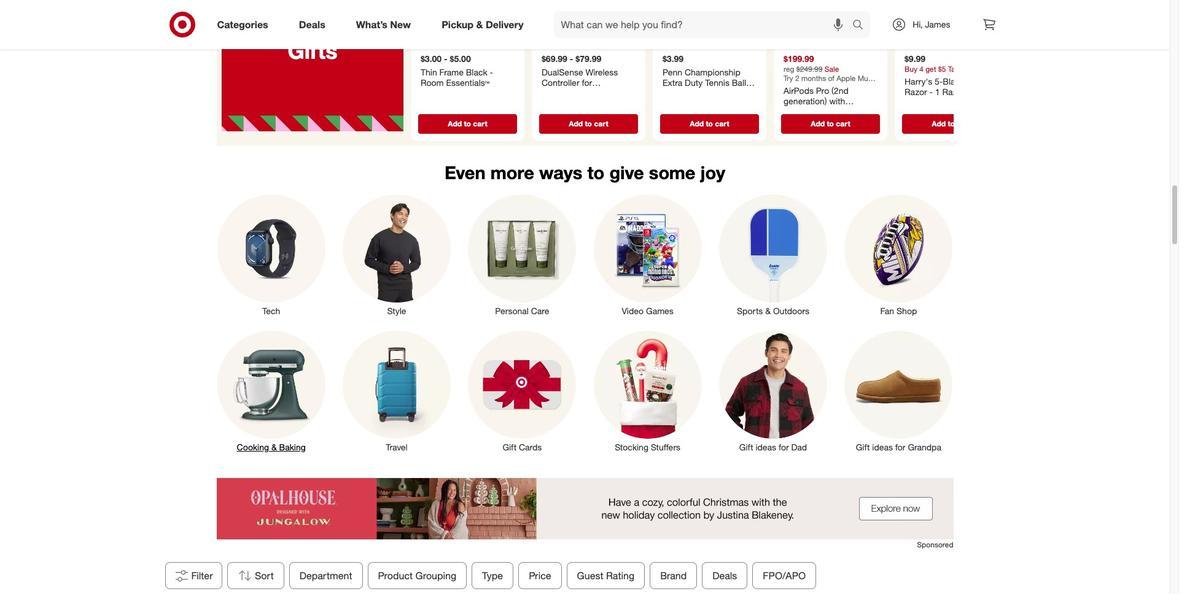 Task type: locate. For each thing, give the bounding box(es) containing it.
$9.99
[[905, 54, 926, 64]]

style
[[387, 306, 406, 316]]

2 add to cart from the left
[[569, 119, 608, 128]]

2 ideas from the left
[[873, 442, 893, 453]]

2 vertical spatial &
[[271, 442, 277, 453]]

0 horizontal spatial gift
[[503, 442, 517, 453]]

to down essentials™ at left
[[464, 119, 471, 128]]

2
[[912, 97, 917, 108]]

gift cards link
[[460, 329, 585, 454]]

fpo/apo button
[[753, 563, 816, 590]]

cartridges
[[905, 108, 945, 119]]

add to cart button
[[418, 114, 517, 134], [539, 114, 638, 134], [660, 114, 759, 134], [781, 114, 880, 134], [902, 114, 1001, 134]]

3 add to cart button from the left
[[660, 114, 759, 134]]

0 horizontal spatial &
[[271, 442, 277, 453]]

1 vertical spatial deals
[[712, 570, 737, 582]]

handle
[[967, 87, 995, 97]]

fan
[[881, 306, 895, 316]]

1 horizontal spatial ideas
[[873, 442, 893, 453]]

1 horizontal spatial for
[[779, 442, 789, 453]]

- left charcoal
[[948, 108, 951, 119]]

1 vertical spatial &
[[766, 306, 771, 316]]

guest rating button
[[567, 563, 645, 590]]

add to cart button for 3pk
[[660, 114, 759, 134]]

$5.00
[[450, 54, 471, 64]]

2 horizontal spatial for
[[896, 442, 906, 453]]

0 vertical spatial &
[[476, 18, 483, 30]]

3 add from the left
[[690, 119, 704, 128]]

gift for gift ideas for dad
[[740, 442, 754, 453]]

$199.99 reg $249.99 sale
[[784, 54, 839, 74]]

cooking
[[237, 442, 269, 453]]

stocking
[[615, 442, 649, 453]]

deals inside button
[[712, 570, 737, 582]]

for inside gift ideas for grandpa link
[[896, 442, 906, 453]]

add down cartridges
[[932, 119, 946, 128]]

travel
[[386, 442, 408, 453]]

cart
[[473, 119, 487, 128], [594, 119, 608, 128], [715, 119, 729, 128], [836, 119, 850, 128], [957, 119, 971, 128]]

delivery
[[486, 18, 524, 30]]

stocking stuffers link
[[585, 329, 711, 454]]

with
[[829, 96, 845, 106]]

cart down case on the right top of page
[[836, 119, 850, 128]]

what's
[[356, 18, 388, 30]]

magsafe
[[784, 107, 818, 117]]

add to cart for essentials™
[[448, 119, 487, 128]]

add down "playstation"
[[569, 119, 583, 128]]

1 horizontal spatial &
[[476, 18, 483, 30]]

fan shop link
[[836, 192, 962, 317]]

to down case on the right top of page
[[827, 119, 834, 128]]

gift ideas for dad
[[740, 442, 807, 453]]

0 horizontal spatial for
[[582, 78, 592, 88]]

cart down wireless
[[594, 119, 608, 128]]

duty
[[685, 78, 703, 88]]

add to cart button for 5
[[539, 114, 638, 134]]

blade up charcoal
[[944, 97, 966, 108]]

charcoal
[[953, 108, 988, 119]]

blade left men's
[[943, 76, 965, 86]]

5 add to cart from the left
[[932, 119, 971, 128]]

travel link
[[334, 329, 460, 454]]

cart down tennis at the top of page
[[715, 119, 729, 128]]

1 gift from the left
[[503, 442, 517, 453]]

add to cart button down 5
[[539, 114, 638, 134]]

razor
[[905, 87, 927, 97], [942, 87, 965, 97], [919, 97, 942, 108]]

1 add to cart from the left
[[448, 119, 487, 128]]

black
[[466, 67, 487, 77]]

sports & outdoors link
[[711, 192, 836, 317]]

type button
[[472, 563, 513, 590]]

some
[[649, 162, 696, 184]]

department button
[[289, 563, 363, 590]]

stocking stuffers
[[615, 442, 681, 453]]

advertisement region
[[217, 478, 954, 540]]

1 horizontal spatial deals
[[712, 570, 737, 582]]

reg
[[784, 64, 794, 74]]

gift inside gift cards link
[[503, 442, 517, 453]]

for for gift ideas for dad
[[779, 442, 789, 453]]

department
[[299, 570, 352, 582]]

2 add to cart button from the left
[[539, 114, 638, 134]]

categories link
[[207, 11, 284, 38]]

-
[[444, 54, 447, 64], [570, 54, 573, 64], [490, 67, 493, 77], [753, 78, 756, 88], [929, 87, 933, 97], [948, 108, 951, 119]]

extra
[[663, 78, 682, 88]]

1 ideas from the left
[[756, 442, 777, 453]]

2 cart from the left
[[594, 119, 608, 128]]

- up frame
[[444, 54, 447, 64]]

best-selling gifts
[[249, 12, 376, 64]]

ideas left the dad
[[756, 442, 777, 453]]

sponsored
[[917, 541, 954, 550]]

- inside $3.99 penn championship extra duty tennis balls - 3pk
[[753, 78, 756, 88]]

razor up cartridges
[[919, 97, 942, 108]]

cart down charcoal
[[957, 119, 971, 128]]

3 add to cart from the left
[[690, 119, 729, 128]]

1 add to cart button from the left
[[418, 114, 517, 134]]

- right balls
[[753, 78, 756, 88]]

5 add to cart button from the left
[[902, 114, 1001, 134]]

for left the dad
[[779, 442, 789, 453]]

gift inside gift ideas for dad link
[[740, 442, 754, 453]]

$69.99 - $79.99 dualsense wireless controller for playstation 5
[[542, 54, 618, 99]]

to for airpods pro (2nd generation) with magsafe case (usb‑c)
[[827, 119, 834, 128]]

to down tennis at the top of page
[[706, 119, 713, 128]]

0 vertical spatial deals
[[299, 18, 325, 30]]

add for 3pk
[[690, 119, 704, 128]]

1 cart from the left
[[473, 119, 487, 128]]

add to cart down tennis at the top of page
[[690, 119, 729, 128]]

add to cart down essentials™ at left
[[448, 119, 487, 128]]

ideas
[[756, 442, 777, 453], [873, 442, 893, 453]]

&
[[476, 18, 483, 30], [766, 306, 771, 316], [271, 442, 277, 453]]

give
[[610, 162, 644, 184]]

add to cart down charcoal
[[932, 119, 971, 128]]

gift
[[503, 442, 517, 453], [740, 442, 754, 453], [856, 442, 870, 453]]

for left 'grandpa'
[[896, 442, 906, 453]]

- inside $69.99 - $79.99 dualsense wireless controller for playstation 5
[[570, 54, 573, 64]]

to for penn championship extra duty tennis balls - 3pk
[[706, 119, 713, 128]]

cart for $69.99 - $79.99 dualsense wireless controller for playstation 5
[[594, 119, 608, 128]]

generation)
[[784, 96, 827, 106]]

product grouping button
[[367, 563, 467, 590]]

razor up 2
[[905, 87, 927, 97]]

add down "duty" on the right of the page
[[690, 119, 704, 128]]

for up 5
[[582, 78, 592, 88]]

deals up gifts
[[299, 18, 325, 30]]

add to cart button down with
[[781, 114, 880, 134]]

- up dualsense
[[570, 54, 573, 64]]

deals right brand button
[[712, 570, 737, 582]]

playstation
[[542, 88, 585, 99]]

video
[[622, 306, 644, 316]]

ideas left 'grandpa'
[[873, 442, 893, 453]]

ideas for dad
[[756, 442, 777, 453]]

add to cart down case on the right top of page
[[811, 119, 850, 128]]

to for harry's 5-blade men's razor - 1 razor handle + 2 razor blade cartridges - charcoal
[[948, 119, 955, 128]]

add to cart button down 1
[[902, 114, 1001, 134]]

gift cards
[[503, 442, 542, 453]]

& right "pickup"
[[476, 18, 483, 30]]

carousel region
[[217, 0, 1008, 146]]

product grouping
[[378, 570, 456, 582]]

to down 5
[[585, 119, 592, 128]]

2 add from the left
[[569, 119, 583, 128]]

- right black
[[490, 67, 493, 77]]

pickup
[[442, 18, 474, 30]]

to down charcoal
[[948, 119, 955, 128]]

cart down essentials™ at left
[[473, 119, 487, 128]]

gift inside gift ideas for grandpa link
[[856, 442, 870, 453]]

1 add from the left
[[448, 119, 462, 128]]

cart for $3.99 penn championship extra duty tennis balls - 3pk
[[715, 119, 729, 128]]

& left baking
[[271, 442, 277, 453]]

add to cart button down tennis at the top of page
[[660, 114, 759, 134]]

add to cart down 5
[[569, 119, 608, 128]]

add down essentials™ at left
[[448, 119, 462, 128]]

men's
[[968, 76, 991, 86]]

to left give
[[588, 162, 605, 184]]

0 horizontal spatial deals
[[299, 18, 325, 30]]

0 horizontal spatial ideas
[[756, 442, 777, 453]]

2 horizontal spatial gift
[[856, 442, 870, 453]]

2 gift from the left
[[740, 442, 754, 453]]

for inside gift ideas for dad link
[[779, 442, 789, 453]]

what's new link
[[346, 11, 426, 38]]

thin
[[421, 67, 437, 77]]

add down case on the right top of page
[[811, 119, 825, 128]]

stuffers
[[651, 442, 681, 453]]

& for delivery
[[476, 18, 483, 30]]

fan shop
[[881, 306, 917, 316]]

5
[[587, 88, 592, 99]]

search button
[[847, 11, 877, 41]]

gift for gift ideas for grandpa
[[856, 442, 870, 453]]

2 horizontal spatial &
[[766, 306, 771, 316]]

1 horizontal spatial gift
[[740, 442, 754, 453]]

championship
[[685, 67, 740, 77]]

more
[[491, 162, 534, 184]]

add to cart button down essentials™ at left
[[418, 114, 517, 134]]

& right sports
[[766, 306, 771, 316]]

deals button
[[702, 563, 748, 590]]

guest rating
[[577, 570, 634, 582]]

categories
[[217, 18, 268, 30]]

3 cart from the left
[[715, 119, 729, 128]]

3 gift from the left
[[856, 442, 870, 453]]

care
[[531, 306, 549, 316]]

even
[[445, 162, 486, 184]]

brand
[[660, 570, 687, 582]]

cart for $3.00 - $5.00 thin frame black - room essentials™
[[473, 119, 487, 128]]

filter
[[191, 570, 213, 582]]



Task type: vqa. For each thing, say whether or not it's contained in the screenshot.
'Gift ideas for Grandpa'
yes



Task type: describe. For each thing, give the bounding box(es) containing it.
cards
[[519, 442, 542, 453]]

for inside $69.99 - $79.99 dualsense wireless controller for playstation 5
[[582, 78, 592, 88]]

$3.99
[[663, 54, 684, 64]]

- left 1
[[929, 87, 933, 97]]

baking
[[279, 442, 306, 453]]

(2nd
[[832, 85, 849, 96]]

gift for gift cards
[[503, 442, 517, 453]]

outdoors
[[773, 306, 810, 316]]

rating
[[606, 570, 634, 582]]

price
[[529, 570, 551, 582]]

shop
[[897, 306, 917, 316]]

gifts
[[288, 37, 337, 64]]

What can we help you find? suggestions appear below search field
[[554, 11, 856, 38]]

sort button
[[227, 563, 284, 590]]

sale
[[825, 64, 839, 74]]

pro
[[816, 85, 829, 96]]

add for 5
[[569, 119, 583, 128]]

new
[[390, 18, 411, 30]]

tennis
[[705, 78, 729, 88]]

deals for deals link
[[299, 18, 325, 30]]

hi, james
[[913, 19, 951, 29]]

4 add from the left
[[811, 119, 825, 128]]

pickup & delivery link
[[431, 11, 539, 38]]

(usb‑c)
[[842, 107, 874, 117]]

harry's
[[905, 76, 932, 86]]

frame
[[439, 67, 463, 77]]

tech
[[262, 306, 280, 316]]

to for dualsense wireless controller for playstation 5
[[585, 119, 592, 128]]

hi,
[[913, 19, 923, 29]]

razor right 1
[[942, 87, 965, 97]]

cooking & baking
[[237, 442, 306, 453]]

airpods
[[784, 85, 814, 96]]

5-
[[935, 76, 943, 86]]

dualsense
[[542, 67, 583, 77]]

type
[[482, 570, 503, 582]]

controller
[[542, 78, 579, 88]]

brand button
[[650, 563, 697, 590]]

ideas for grandpa
[[873, 442, 893, 453]]

& for baking
[[271, 442, 277, 453]]

dad
[[792, 442, 807, 453]]

to for thin frame black - room essentials™
[[464, 119, 471, 128]]

joy
[[701, 162, 726, 184]]

grouping
[[415, 570, 456, 582]]

$79.99
[[576, 54, 601, 64]]

price button
[[518, 563, 562, 590]]

gift ideas for dad link
[[711, 329, 836, 454]]

4 add to cart button from the left
[[781, 114, 880, 134]]

5 cart from the left
[[957, 119, 971, 128]]

video games
[[622, 306, 674, 316]]

case
[[820, 107, 840, 117]]

& for outdoors
[[766, 306, 771, 316]]

harry's 5-blade men's razor - 1 razor handle + 2 razor blade cartridges - charcoal
[[905, 76, 995, 119]]

fpo/apo
[[763, 570, 806, 582]]

personal care link
[[460, 192, 585, 317]]

gift ideas for grandpa link
[[836, 329, 962, 454]]

add to cart for 3pk
[[690, 119, 729, 128]]

for for gift ideas for grandpa
[[896, 442, 906, 453]]

$249.99
[[796, 64, 823, 74]]

grandpa
[[908, 442, 942, 453]]

search
[[847, 19, 877, 32]]

room
[[421, 78, 444, 88]]

0 vertical spatial blade
[[943, 76, 965, 86]]

personal
[[495, 306, 529, 316]]

$3.00
[[421, 54, 441, 64]]

essentials™
[[446, 78, 489, 88]]

gift ideas for grandpa
[[856, 442, 942, 453]]

selling
[[305, 12, 376, 38]]

3pk
[[663, 88, 677, 99]]

james
[[925, 19, 951, 29]]

add for essentials™
[[448, 119, 462, 128]]

ways
[[539, 162, 583, 184]]

cooking & baking link
[[209, 329, 334, 454]]

$199.99
[[784, 54, 814, 64]]

add to cart for 5
[[569, 119, 608, 128]]

guest
[[577, 570, 603, 582]]

4 add to cart from the left
[[811, 119, 850, 128]]

4 cart from the left
[[836, 119, 850, 128]]

5 add from the left
[[932, 119, 946, 128]]

+
[[905, 97, 910, 108]]

even more ways to give some joy
[[445, 162, 726, 184]]

what's new
[[356, 18, 411, 30]]

video games link
[[585, 192, 711, 317]]

airpods pro (2nd generation) with magsafe case (usb‑c)
[[784, 85, 874, 117]]

sports & outdoors
[[737, 306, 810, 316]]

$3.00 - $5.00 thin frame black - room essentials™
[[421, 54, 493, 88]]

games
[[646, 306, 674, 316]]

add to cart button for essentials™
[[418, 114, 517, 134]]

deals for the deals button
[[712, 570, 737, 582]]

sports
[[737, 306, 763, 316]]

wireless
[[585, 67, 618, 77]]

1
[[935, 87, 940, 97]]

$3.99 penn championship extra duty tennis balls - 3pk
[[663, 54, 756, 99]]

filter button
[[165, 563, 222, 590]]

1 vertical spatial blade
[[944, 97, 966, 108]]



